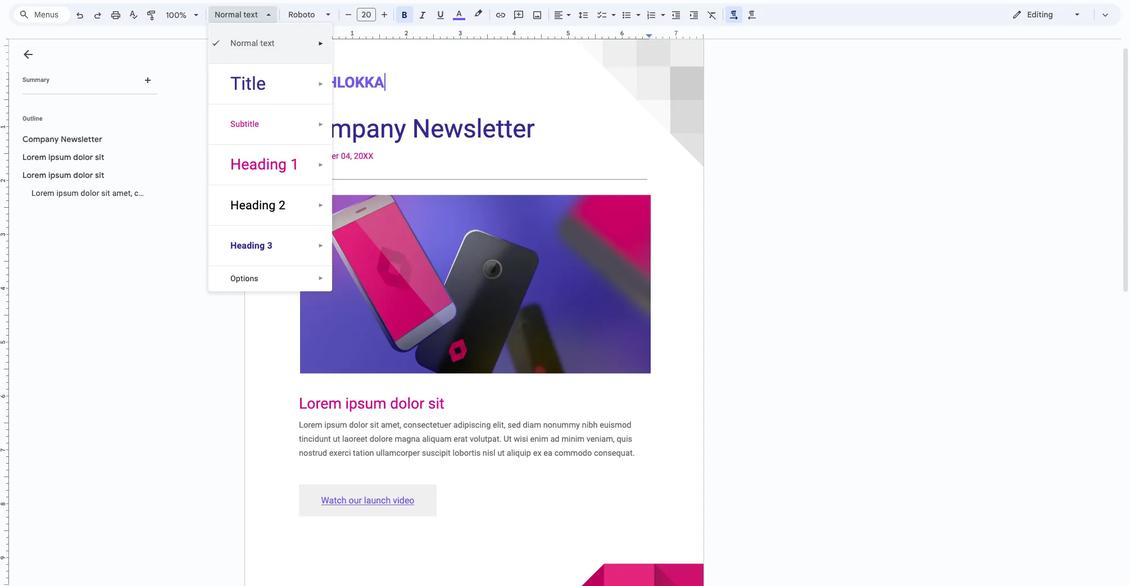 Task type: vqa. For each thing, say whether or not it's contained in the screenshot.
NORMAL TEXT inside the the Title list box
yes



Task type: locate. For each thing, give the bounding box(es) containing it.
o
[[230, 274, 236, 283]]

insert image image
[[531, 7, 544, 22]]

normal right zoom field on the left top of page
[[215, 10, 241, 20]]

2 vertical spatial heading
[[230, 241, 265, 251]]

elit!
[[223, 189, 236, 198]]

left margin image
[[245, 30, 302, 39]]

1 vertical spatial heading
[[230, 198, 276, 212]]

1 vertical spatial lorem ipsum dolor sit
[[22, 170, 104, 180]]

numbered list menu image
[[658, 7, 666, 11]]

0 vertical spatial lorem
[[22, 152, 46, 162]]

summary heading
[[22, 76, 49, 85]]

1 lorem ipsum dolor sit from the top
[[22, 152, 104, 162]]

dolor
[[73, 152, 93, 162], [73, 170, 93, 180], [81, 189, 99, 198]]

text up title
[[260, 38, 275, 48]]

normal inside title list box
[[230, 38, 258, 48]]

company newsletter
[[22, 134, 102, 144]]

normal text up the left margin image
[[215, 10, 258, 20]]

summary
[[22, 76, 49, 84]]

normal text down styles list. normal text selected. option
[[230, 38, 275, 48]]

heading 3
[[230, 241, 273, 251]]

heading for heading 3
[[230, 241, 265, 251]]

normal text
[[215, 10, 258, 20], [230, 38, 275, 48]]

normal inside option
[[215, 10, 241, 20]]

highlight color image
[[472, 7, 485, 20]]

heading
[[230, 156, 287, 174], [230, 198, 276, 212], [230, 241, 265, 251]]

6 ► from the top
[[318, 243, 324, 249]]

Font size text field
[[358, 8, 375, 21]]

editing button
[[1005, 6, 1089, 23]]

lorem
[[22, 152, 46, 162], [22, 170, 46, 180], [31, 189, 54, 198]]

document outline element
[[9, 39, 236, 587]]

0 horizontal spatial text
[[243, 10, 258, 20]]

newsletter
[[61, 134, 102, 144]]

1 vertical spatial normal
[[230, 38, 258, 48]]

0 vertical spatial lorem ipsum dolor sit
[[22, 152, 104, 162]]

1
[[291, 156, 299, 174]]

title
[[230, 73, 266, 94]]

checklist menu image
[[609, 7, 616, 11]]

outline heading
[[9, 115, 162, 130]]

sit
[[95, 152, 104, 162], [95, 170, 104, 180], [101, 189, 110, 198]]

main toolbar
[[70, 0, 761, 286]]

2 ► from the top
[[318, 81, 324, 87]]

heading left 3
[[230, 241, 265, 251]]

2 vertical spatial sit
[[101, 189, 110, 198]]

2 heading from the top
[[230, 198, 276, 212]]

Font size field
[[357, 8, 381, 22]]

text up the left margin image
[[243, 10, 258, 20]]

normal text inside title list box
[[230, 38, 275, 48]]

heading for heading 2
[[230, 198, 276, 212]]

normal down styles list. normal text selected. option
[[230, 38, 258, 48]]

0 vertical spatial normal
[[215, 10, 241, 20]]

bottom margin image
[[0, 582, 8, 587]]

Zoom text field
[[163, 7, 190, 23]]

4 ► from the top
[[318, 162, 324, 168]]

0 vertical spatial ipsum
[[48, 152, 71, 162]]

o ptions
[[230, 274, 258, 283]]

3 ► from the top
[[318, 121, 324, 128]]

text
[[243, 10, 258, 20], [260, 38, 275, 48]]

sit up lorem ipsum dolor sit amet, consectetuer adipiscing elit!
[[95, 170, 104, 180]]

options o element
[[230, 274, 262, 283]]

1 vertical spatial text
[[260, 38, 275, 48]]

text color image
[[453, 7, 465, 20]]

sit left amet,
[[101, 189, 110, 198]]

heading down elit!
[[230, 198, 276, 212]]

1 vertical spatial normal text
[[230, 38, 275, 48]]

mode and view toolbar
[[1004, 3, 1115, 26]]

2 vertical spatial ipsum
[[56, 189, 79, 198]]

font list. roboto selected. option
[[288, 7, 319, 22]]

sit down newsletter
[[95, 152, 104, 162]]

2 lorem ipsum dolor sit from the top
[[22, 170, 104, 180]]

heading left "1"
[[230, 156, 287, 174]]

0 vertical spatial text
[[243, 10, 258, 20]]

1 ► from the top
[[318, 40, 324, 47]]

ipsum
[[48, 152, 71, 162], [48, 170, 71, 180], [56, 189, 79, 198]]

3 heading from the top
[[230, 241, 265, 251]]

title list box
[[209, 23, 332, 292]]

0 vertical spatial heading
[[230, 156, 287, 174]]

0 vertical spatial normal text
[[215, 10, 258, 20]]

1 horizontal spatial text
[[260, 38, 275, 48]]

bulleted list menu image
[[634, 7, 641, 11]]

text inside title list box
[[260, 38, 275, 48]]

title application
[[0, 0, 1130, 587]]

►
[[318, 40, 324, 47], [318, 81, 324, 87], [318, 121, 324, 128], [318, 162, 324, 168], [318, 202, 324, 209], [318, 243, 324, 249], [318, 275, 324, 282]]

roboto
[[288, 10, 315, 20]]

normal
[[215, 10, 241, 20], [230, 38, 258, 48]]

1 vertical spatial lorem
[[22, 170, 46, 180]]

outline
[[22, 115, 43, 123]]

lorem ipsum dolor sit
[[22, 152, 104, 162], [22, 170, 104, 180]]

1 heading from the top
[[230, 156, 287, 174]]



Task type: describe. For each thing, give the bounding box(es) containing it.
right margin image
[[646, 30, 703, 39]]

3
[[267, 241, 273, 251]]

2 vertical spatial lorem
[[31, 189, 54, 198]]

2 vertical spatial dolor
[[81, 189, 99, 198]]

ptions
[[236, 274, 258, 283]]

1 vertical spatial sit
[[95, 170, 104, 180]]

0 vertical spatial dolor
[[73, 152, 93, 162]]

consectetuer
[[134, 189, 181, 198]]

subtitle
[[230, 119, 259, 129]]

0 vertical spatial sit
[[95, 152, 104, 162]]

Menus field
[[14, 7, 70, 22]]

heading for heading 1
[[230, 156, 287, 174]]

company
[[22, 134, 59, 144]]

line & paragraph spacing image
[[577, 7, 590, 22]]

5 ► from the top
[[318, 202, 324, 209]]

1 vertical spatial dolor
[[73, 170, 93, 180]]

top margin image
[[0, 33, 8, 76]]

heading 1
[[230, 156, 299, 174]]

text inside option
[[243, 10, 258, 20]]

1 vertical spatial ipsum
[[48, 170, 71, 180]]

styles list. normal text selected. option
[[215, 7, 260, 22]]

heading 2
[[230, 198, 286, 212]]

normal text inside option
[[215, 10, 258, 20]]

editing
[[1028, 10, 1053, 20]]

7 ► from the top
[[318, 275, 324, 282]]

Zoom field
[[161, 7, 203, 24]]

adipiscing
[[184, 189, 220, 198]]

amet,
[[112, 189, 132, 198]]

lorem ipsum dolor sit amet, consectetuer adipiscing elit!
[[31, 189, 236, 198]]

2
[[279, 198, 286, 212]]



